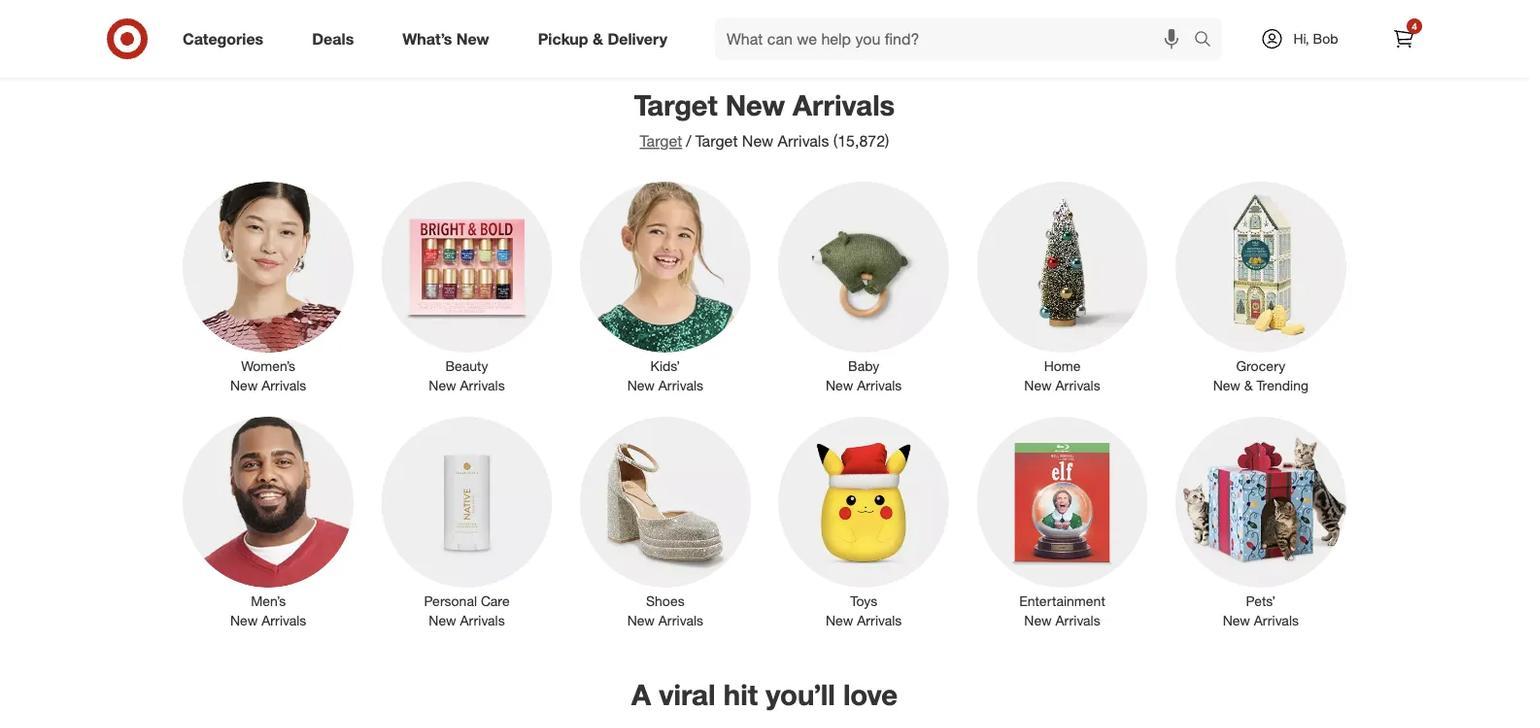 Task type: locate. For each thing, give the bounding box(es) containing it.
target right '/'
[[695, 132, 738, 151]]

arrivals down entertainment
[[1056, 612, 1100, 629]]

new inside grocery new & trending
[[1213, 377, 1241, 394]]

home new arrivals
[[1024, 358, 1100, 394]]

arrivals down pets'
[[1254, 612, 1299, 629]]

arrivals down care
[[460, 612, 505, 629]]

arrivals down men's
[[261, 612, 306, 629]]

baby new arrivals
[[826, 358, 902, 394]]

new inside pets' new arrivals
[[1223, 612, 1250, 629]]

new for grocery
[[1213, 377, 1241, 394]]

/
[[686, 132, 691, 151]]

arrivals inside home new arrivals
[[1056, 377, 1100, 394]]

1 horizontal spatial &
[[757, 39, 766, 56]]

new down pets'
[[1223, 612, 1250, 629]]

1 horizontal spatial deals
[[911, 13, 961, 35]]

target up '/'
[[634, 87, 718, 122]]

&
[[593, 29, 603, 48], [757, 39, 766, 56], [1244, 377, 1253, 394]]

pickup & delivery link
[[521, 17, 692, 60]]

new inside shoes new arrivals
[[627, 612, 655, 629]]

new inside beauty new arrivals
[[429, 377, 456, 394]]

what's new link
[[386, 17, 514, 60]]

new inside baby new arrivals
[[826, 377, 853, 394]]

search
[[1185, 31, 1232, 50]]

arrivals for kids'
[[659, 377, 703, 394]]

personal
[[424, 593, 477, 610]]

beauty
[[445, 358, 488, 375]]

women's
[[241, 358, 295, 375]]

new down gifts
[[726, 87, 785, 122]]

arrivals down shoes
[[659, 612, 703, 629]]

& down 'grocery'
[[1244, 377, 1253, 394]]

new down personal
[[429, 612, 456, 629]]

arrivals down women's
[[261, 377, 306, 394]]

pets'
[[1246, 593, 1276, 610]]

new inside personal care new arrivals
[[429, 612, 456, 629]]

deals link
[[296, 17, 378, 60]]

& left find
[[757, 39, 766, 56]]

search button
[[1185, 17, 1232, 64]]

what's
[[402, 29, 452, 48]]

new inside toys new arrivals
[[826, 612, 853, 629]]

target
[[634, 87, 718, 122], [640, 132, 682, 151], [695, 132, 738, 151]]

save
[[650, 39, 680, 56]]

deals inside the score incredible black friday deals now save on top gifts & find new deals each week.
[[911, 13, 961, 35]]

new inside what's new link
[[457, 29, 489, 48]]

4 link
[[1383, 17, 1425, 60]]

arrivals inside women's new arrivals
[[261, 377, 306, 394]]

new down entertainment
[[1024, 612, 1052, 629]]

deals
[[911, 13, 961, 35], [312, 29, 354, 48]]

arrivals for women's
[[261, 377, 306, 394]]

women's new arrivals
[[230, 358, 306, 394]]

arrivals inside shoes new arrivals
[[659, 612, 703, 629]]

arrivals
[[793, 87, 895, 122], [778, 132, 829, 151], [261, 377, 306, 394], [460, 377, 505, 394], [659, 377, 703, 394], [857, 377, 902, 394], [1056, 377, 1100, 394], [261, 612, 306, 629], [460, 612, 505, 629], [659, 612, 703, 629], [857, 612, 902, 629], [1056, 612, 1100, 629], [1254, 612, 1299, 629]]

2 horizontal spatial &
[[1244, 377, 1253, 394]]

new down baby
[[826, 377, 853, 394]]

gifts
[[727, 39, 753, 56]]

pickup & delivery
[[538, 29, 667, 48]]

arrivals inside beauty new arrivals
[[460, 377, 505, 394]]

entertainment
[[1019, 593, 1105, 610]]

men's
[[251, 593, 286, 610]]

score
[[650, 13, 702, 35]]

arrivals down beauty
[[460, 377, 505, 394]]

arrivals inside entertainment new arrivals
[[1056, 612, 1100, 629]]

new inside kids' new arrivals
[[627, 377, 655, 394]]

new down 'grocery'
[[1213, 377, 1241, 394]]

pets' new arrivals
[[1223, 593, 1299, 629]]

(15,872)
[[833, 132, 889, 151]]

kids' new arrivals
[[627, 358, 703, 394]]

each
[[861, 39, 891, 56]]

deals inside "link"
[[312, 29, 354, 48]]

new
[[796, 39, 821, 56]]

arrivals inside men's new arrivals
[[261, 612, 306, 629]]

grocery
[[1236, 358, 1286, 375]]

new for beauty
[[429, 377, 456, 394]]

new down home
[[1024, 377, 1052, 394]]

new for target
[[726, 87, 785, 122]]

target new arrivals target / target new arrivals (15,872)
[[634, 87, 895, 151]]

deals up week.
[[911, 13, 961, 35]]

new down the toys
[[826, 612, 853, 629]]

bob
[[1313, 30, 1338, 47]]

new for home
[[1024, 377, 1052, 394]]

arrivals up the (15,872)
[[793, 87, 895, 122]]

target left '/'
[[640, 132, 682, 151]]

arrivals down home
[[1056, 377, 1100, 394]]

new down men's
[[230, 612, 258, 629]]

new for pets'
[[1223, 612, 1250, 629]]

arrivals inside toys new arrivals
[[857, 612, 902, 629]]

new inside entertainment new arrivals
[[1024, 612, 1052, 629]]

new inside home new arrivals
[[1024, 377, 1052, 394]]

new right the what's
[[457, 29, 489, 48]]

score incredible black friday deals now save on top gifts & find new deals each week.
[[650, 13, 1003, 56]]

new down kids'
[[627, 377, 655, 394]]

new down beauty
[[429, 377, 456, 394]]

new for baby
[[826, 377, 853, 394]]

new for entertainment
[[1024, 612, 1052, 629]]

deals left the what's
[[312, 29, 354, 48]]

arrivals inside kids' new arrivals
[[659, 377, 703, 394]]

new down shoes
[[627, 612, 655, 629]]

men's new arrivals
[[230, 593, 306, 629]]

new inside men's new arrivals
[[230, 612, 258, 629]]

arrivals down the toys
[[857, 612, 902, 629]]

& right pickup
[[593, 29, 603, 48]]

grocery new & trending
[[1213, 358, 1309, 394]]

arrivals inside baby new arrivals
[[857, 377, 902, 394]]

entertainment new arrivals
[[1019, 593, 1105, 629]]

categories link
[[166, 17, 288, 60]]

new down women's
[[230, 377, 258, 394]]

new inside women's new arrivals
[[230, 377, 258, 394]]

arrivals down kids'
[[659, 377, 703, 394]]

new
[[457, 29, 489, 48], [726, 87, 785, 122], [742, 132, 774, 151], [230, 377, 258, 394], [429, 377, 456, 394], [627, 377, 655, 394], [826, 377, 853, 394], [1024, 377, 1052, 394], [1213, 377, 1241, 394], [230, 612, 258, 629], [429, 612, 456, 629], [627, 612, 655, 629], [826, 612, 853, 629], [1024, 612, 1052, 629], [1223, 612, 1250, 629]]

shoes
[[646, 593, 685, 610]]

what's new
[[402, 29, 489, 48]]

arrivals inside pets' new arrivals
[[1254, 612, 1299, 629]]

new for shoes
[[627, 612, 655, 629]]

toys new arrivals
[[826, 593, 902, 629]]

arrivals down baby
[[857, 377, 902, 394]]

personal care new arrivals
[[424, 593, 510, 629]]

0 horizontal spatial deals
[[312, 29, 354, 48]]

new for kids'
[[627, 377, 655, 394]]



Task type: vqa. For each thing, say whether or not it's contained in the screenshot.
Deals to the left
yes



Task type: describe. For each thing, give the bounding box(es) containing it.
new for men's
[[230, 612, 258, 629]]

4
[[1412, 20, 1417, 32]]

incredible
[[707, 13, 793, 35]]

kids'
[[651, 358, 680, 375]]

trending
[[1257, 377, 1309, 394]]

new for women's
[[230, 377, 258, 394]]

0 horizontal spatial &
[[593, 29, 603, 48]]

home
[[1044, 358, 1081, 375]]

care
[[481, 593, 510, 610]]

delivery
[[608, 29, 667, 48]]

on
[[684, 39, 699, 56]]

arrivals for shoes
[[659, 612, 703, 629]]

top
[[703, 39, 723, 56]]

& inside grocery new & trending
[[1244, 377, 1253, 394]]

toys
[[850, 593, 877, 610]]

arrivals for entertainment
[[1056, 612, 1100, 629]]

& inside the score incredible black friday deals now save on top gifts & find new deals each week.
[[757, 39, 766, 56]]

arrivals left the (15,872)
[[778, 132, 829, 151]]

hi, bob
[[1294, 30, 1338, 47]]

black
[[798, 13, 847, 35]]

What can we help you find? suggestions appear below search field
[[715, 17, 1199, 60]]

target link
[[640, 132, 682, 151]]

categories
[[183, 29, 264, 48]]

new right '/'
[[742, 132, 774, 151]]

arrivals for target
[[793, 87, 895, 122]]

friday
[[852, 13, 906, 35]]

hi,
[[1294, 30, 1309, 47]]

arrivals for beauty
[[460, 377, 505, 394]]

arrivals for men's
[[261, 612, 306, 629]]

arrivals for pets'
[[1254, 612, 1299, 629]]

arrivals inside personal care new arrivals
[[460, 612, 505, 629]]

now
[[966, 13, 1003, 35]]

beauty new arrivals
[[429, 358, 505, 394]]

arrivals for home
[[1056, 377, 1100, 394]]

arrivals for toys
[[857, 612, 902, 629]]

week.
[[895, 39, 930, 56]]

baby
[[848, 358, 879, 375]]

shoes new arrivals
[[627, 593, 703, 629]]

pickup
[[538, 29, 588, 48]]

find
[[769, 39, 792, 56]]

arrivals for baby
[[857, 377, 902, 394]]

new for toys
[[826, 612, 853, 629]]

new for what's
[[457, 29, 489, 48]]

deals
[[825, 39, 857, 56]]



